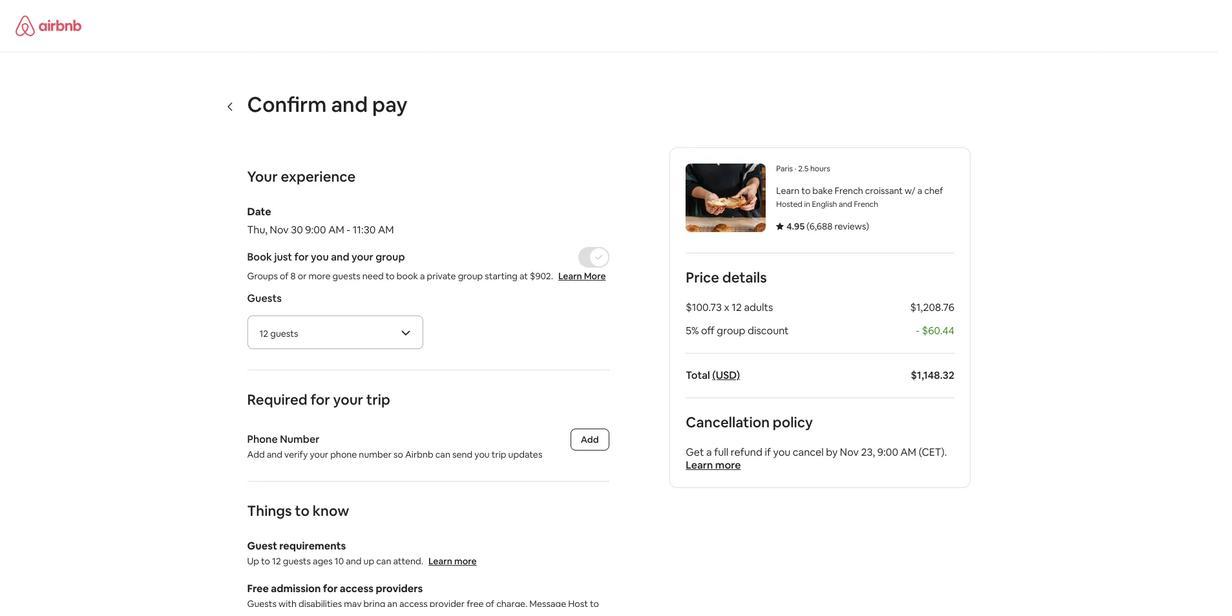 Task type: locate. For each thing, give the bounding box(es) containing it.
trip inside phone number add and verify your phone number so airbnb can send you trip updates
[[492, 449, 507, 460]]

trip
[[366, 391, 390, 409], [492, 449, 507, 460]]

guest requirements up to 12 guests ages 10 and up can attend. learn more
[[247, 539, 477, 567]]

guests for of
[[333, 270, 361, 282]]

more
[[584, 270, 606, 282]]

- left 11:30
[[347, 223, 351, 237]]

a
[[918, 185, 923, 197], [420, 270, 425, 282], [706, 445, 712, 459]]

nov inside get a full refund if you cancel by nov 23, 9:00 am (cet). learn more
[[840, 445, 859, 459]]

1 horizontal spatial 9:00
[[878, 445, 898, 459]]

0 vertical spatial for
[[295, 250, 309, 264]]

french up ")"
[[854, 199, 878, 209]]

12 down guest
[[272, 555, 281, 567]]

group up book
[[376, 250, 405, 264]]

attend.
[[393, 555, 424, 567]]

phone
[[247, 433, 278, 446]]

nov left 30
[[270, 223, 289, 237]]

for
[[295, 250, 309, 264], [311, 391, 330, 409], [323, 582, 338, 595]]

2 vertical spatial 12
[[272, 555, 281, 567]]

cancellation
[[686, 413, 770, 431]]

your right verify
[[310, 449, 329, 460]]

guests down guests on the left of the page
[[270, 328, 298, 339]]

0 horizontal spatial learn more link
[[429, 555, 477, 567]]

2 horizontal spatial you
[[773, 445, 791, 459]]

if
[[765, 445, 771, 459]]

to up in
[[802, 185, 811, 197]]

1 vertical spatial can
[[376, 555, 391, 567]]

full
[[714, 445, 728, 459]]

0 vertical spatial learn more link
[[686, 458, 741, 472]]

and down the phone at the left bottom
[[267, 449, 283, 460]]

0 vertical spatial your
[[352, 250, 374, 264]]

$60.44
[[922, 324, 955, 337]]

a left 'full'
[[706, 445, 712, 459]]

to right up
[[261, 555, 270, 567]]

and down date thu, nov 30 9:00 am - 11:30 am
[[331, 250, 349, 264]]

2 vertical spatial more
[[454, 555, 477, 567]]

1 horizontal spatial add
[[581, 434, 599, 445]]

1 vertical spatial your
[[333, 391, 363, 409]]

2 horizontal spatial a
[[918, 185, 923, 197]]

guests inside dropdown button
[[270, 328, 298, 339]]

for left access
[[323, 582, 338, 595]]

to inside guest requirements up to 12 guests ages 10 and up can attend. learn more
[[261, 555, 270, 567]]

1 horizontal spatial more
[[454, 555, 477, 567]]

0 vertical spatial add
[[581, 434, 599, 445]]

requirements
[[279, 539, 346, 553]]

learn more link
[[559, 270, 606, 282]]

1 horizontal spatial can
[[436, 449, 451, 460]]

things
[[247, 502, 292, 520]]

learn
[[776, 185, 800, 197], [559, 270, 582, 282], [686, 458, 713, 472], [429, 555, 453, 567]]

more right or in the top left of the page
[[309, 270, 331, 282]]

your
[[247, 167, 278, 186]]

providers
[[376, 582, 423, 595]]

0 vertical spatial -
[[347, 223, 351, 237]]

learn more link right attend.
[[429, 555, 477, 567]]

a right book
[[420, 270, 425, 282]]

1 vertical spatial trip
[[492, 449, 507, 460]]

french
[[835, 185, 863, 197], [854, 199, 878, 209]]

-
[[347, 223, 351, 237], [916, 324, 920, 337]]

pay
[[372, 91, 408, 118]]

1 horizontal spatial group
[[458, 270, 483, 282]]

1 vertical spatial a
[[420, 270, 425, 282]]

your inside phone number add and verify your phone number so airbnb can send you trip updates
[[310, 449, 329, 460]]

your for phone
[[310, 449, 329, 460]]

0 horizontal spatial add
[[247, 449, 265, 460]]

a inside 'learn to bake french croissant w/ a chef hosted in english and french'
[[918, 185, 923, 197]]

can left send
[[436, 449, 451, 460]]

and inside guest requirements up to 12 guests ages 10 and up can attend. learn more
[[346, 555, 362, 567]]

12 inside guest requirements up to 12 guests ages 10 and up can attend. learn more
[[272, 555, 281, 567]]

learn inside get a full refund if you cancel by nov 23, 9:00 am (cet). learn more
[[686, 458, 713, 472]]

learn more link down cancellation
[[686, 458, 741, 472]]

more right attend.
[[454, 555, 477, 567]]

0 vertical spatial 12
[[732, 301, 742, 314]]

1 vertical spatial nov
[[840, 445, 859, 459]]

learn right attend.
[[429, 555, 453, 567]]

date thu, nov 30 9:00 am - 11:30 am
[[247, 205, 394, 237]]

croissant
[[865, 185, 903, 197]]

0 horizontal spatial 9:00
[[305, 223, 326, 237]]

can inside phone number add and verify your phone number so airbnb can send you trip updates
[[436, 449, 451, 460]]

for right just
[[295, 250, 309, 264]]

can for guest requirements
[[376, 555, 391, 567]]

trip left updates
[[492, 449, 507, 460]]

12 guests button
[[248, 316, 423, 348]]

2 horizontal spatial group
[[717, 324, 745, 337]]

can
[[436, 449, 451, 460], [376, 555, 391, 567]]

groups
[[247, 270, 278, 282]]

you inside get a full refund if you cancel by nov 23, 9:00 am (cet). learn more
[[773, 445, 791, 459]]

am left 11:30
[[329, 223, 344, 237]]

guests left "need"
[[333, 270, 361, 282]]

- left $60.44
[[916, 324, 920, 337]]

5% off group discount
[[686, 324, 789, 337]]

1 horizontal spatial -
[[916, 324, 920, 337]]

0 horizontal spatial 12
[[260, 328, 268, 339]]

1 horizontal spatial trip
[[492, 449, 507, 460]]

confirm and pay
[[247, 91, 408, 118]]

1 horizontal spatial am
[[378, 223, 394, 237]]

guests down requirements
[[283, 555, 311, 567]]

you down date thu, nov 30 9:00 am - 11:30 am
[[311, 250, 329, 264]]

1 vertical spatial group
[[458, 270, 483, 282]]

0 horizontal spatial a
[[420, 270, 425, 282]]

to right "need"
[[386, 270, 395, 282]]

1 horizontal spatial nov
[[840, 445, 859, 459]]

12 right 'x'
[[732, 301, 742, 314]]

your up "need"
[[352, 250, 374, 264]]

just
[[274, 250, 292, 264]]

a right w/
[[918, 185, 923, 197]]

1 horizontal spatial learn more link
[[686, 458, 741, 472]]

2 vertical spatial for
[[323, 582, 338, 595]]

paris
[[776, 164, 793, 174]]

0 horizontal spatial can
[[376, 555, 391, 567]]

0 vertical spatial a
[[918, 185, 923, 197]]

0 horizontal spatial nov
[[270, 223, 289, 237]]

your up phone
[[333, 391, 363, 409]]

can inside guest requirements up to 12 guests ages 10 and up can attend. learn more
[[376, 555, 391, 567]]

0 vertical spatial nov
[[270, 223, 289, 237]]

(usd)
[[712, 369, 740, 382]]

learn left 'full'
[[686, 458, 713, 472]]

off
[[701, 324, 715, 337]]

number
[[359, 449, 392, 460]]

chef
[[925, 185, 943, 197]]

guests inside guest requirements up to 12 guests ages 10 and up can attend. learn more
[[283, 555, 311, 567]]

add button
[[571, 429, 609, 451]]

am right 11:30
[[378, 223, 394, 237]]

9:00 right 30
[[305, 223, 326, 237]]

free
[[247, 582, 269, 595]]

and left pay
[[331, 91, 368, 118]]

adults
[[744, 301, 773, 314]]

more
[[309, 270, 331, 282], [715, 458, 741, 472], [454, 555, 477, 567]]

23,
[[861, 445, 875, 459]]

0 vertical spatial can
[[436, 449, 451, 460]]

2 vertical spatial guests
[[283, 555, 311, 567]]

french right the bake
[[835, 185, 863, 197]]

your
[[352, 250, 374, 264], [333, 391, 363, 409], [310, 449, 329, 460]]

1 vertical spatial 12
[[260, 328, 268, 339]]

0 horizontal spatial -
[[347, 223, 351, 237]]

$100.73 x 12 adults
[[686, 301, 773, 314]]

0 horizontal spatial more
[[309, 270, 331, 282]]

to inside 'learn to bake french croissant w/ a chef hosted in english and french'
[[802, 185, 811, 197]]

2 vertical spatial your
[[310, 449, 329, 460]]

verify
[[285, 449, 308, 460]]

more right get
[[715, 458, 741, 472]]

0 horizontal spatial group
[[376, 250, 405, 264]]

nov
[[270, 223, 289, 237], [840, 445, 859, 459]]

you right send
[[475, 449, 490, 460]]

and inside 'learn to bake french croissant w/ a chef hosted in english and french'
[[839, 199, 852, 209]]

refund
[[731, 445, 763, 459]]

more inside get a full refund if you cancel by nov 23, 9:00 am (cet). learn more
[[715, 458, 741, 472]]

confirm
[[247, 91, 327, 118]]

learn up hosted
[[776, 185, 800, 197]]

1 vertical spatial guests
[[270, 328, 298, 339]]

- $60.44
[[916, 324, 955, 337]]

book
[[397, 270, 418, 282]]

you
[[311, 250, 329, 264], [773, 445, 791, 459], [475, 449, 490, 460]]

1 vertical spatial -
[[916, 324, 920, 337]]

more inside guest requirements up to 12 guests ages 10 and up can attend. learn more
[[454, 555, 477, 567]]

for right required
[[311, 391, 330, 409]]

2 horizontal spatial am
[[901, 445, 917, 459]]

you right the if
[[773, 445, 791, 459]]

1 vertical spatial 9:00
[[878, 445, 898, 459]]

to
[[802, 185, 811, 197], [386, 270, 395, 282], [295, 502, 310, 520], [261, 555, 270, 567]]

0 vertical spatial guests
[[333, 270, 361, 282]]

for for just
[[295, 250, 309, 264]]

nov right by
[[840, 445, 859, 459]]

2 horizontal spatial more
[[715, 458, 741, 472]]

add
[[581, 434, 599, 445], [247, 449, 265, 460]]

12 down guests on the left of the page
[[260, 328, 268, 339]]

and right english
[[839, 199, 852, 209]]

learn inside 'learn to bake french croissant w/ a chef hosted in english and french'
[[776, 185, 800, 197]]

can right up
[[376, 555, 391, 567]]

1 horizontal spatial you
[[475, 449, 490, 460]]

0 vertical spatial 9:00
[[305, 223, 326, 237]]

group
[[376, 250, 405, 264], [458, 270, 483, 282], [717, 324, 745, 337]]

book
[[247, 250, 272, 264]]

learn more link
[[686, 458, 741, 472], [429, 555, 477, 567]]

9:00 right 23,
[[878, 445, 898, 459]]

0 horizontal spatial trip
[[366, 391, 390, 409]]

9:00
[[305, 223, 326, 237], [878, 445, 898, 459]]

11:30
[[353, 223, 376, 237]]

2 horizontal spatial 12
[[732, 301, 742, 314]]

bake
[[813, 185, 833, 197]]

1 vertical spatial add
[[247, 449, 265, 460]]

your for group
[[352, 250, 374, 264]]

and right 10 at the bottom
[[346, 555, 362, 567]]

0 vertical spatial trip
[[366, 391, 390, 409]]

learn left more
[[559, 270, 582, 282]]

$1,208.76
[[910, 301, 955, 314]]

1 horizontal spatial a
[[706, 445, 712, 459]]

1 vertical spatial more
[[715, 458, 741, 472]]

trip up phone number add and verify your phone number so airbnb can send you trip updates
[[366, 391, 390, 409]]

am left (cet).
[[901, 445, 917, 459]]

1 horizontal spatial 12
[[272, 555, 281, 567]]

of
[[280, 270, 289, 282]]

group right private
[[458, 270, 483, 282]]

group right off
[[717, 324, 745, 337]]

2 vertical spatial a
[[706, 445, 712, 459]]



Task type: describe. For each thing, give the bounding box(es) containing it.
1 vertical spatial for
[[311, 391, 330, 409]]

get
[[686, 445, 704, 459]]

to left know on the bottom left of page
[[295, 502, 310, 520]]

price details
[[686, 268, 767, 286]]

free admission for access providers
[[247, 582, 423, 595]]

up
[[247, 555, 259, 567]]

access
[[340, 582, 374, 595]]

guest
[[247, 539, 277, 553]]

starting
[[485, 270, 518, 282]]

price
[[686, 268, 719, 286]]

admission
[[271, 582, 321, 595]]

10
[[335, 555, 344, 567]]

in
[[804, 199, 810, 209]]

$902.
[[530, 270, 553, 282]]

(
[[807, 220, 810, 232]]

date
[[247, 205, 271, 219]]

and inside phone number add and verify your phone number so airbnb can send you trip updates
[[267, 449, 283, 460]]

learn inside guest requirements up to 12 guests ages 10 and up can attend. learn more
[[429, 555, 453, 567]]

cancel
[[793, 445, 824, 459]]

required
[[247, 391, 308, 409]]

x
[[724, 301, 729, 314]]

book just for you and your group
[[247, 250, 405, 264]]

details
[[722, 268, 767, 286]]

8
[[291, 270, 296, 282]]

airbnb
[[405, 449, 434, 460]]

9:00 inside get a full refund if you cancel by nov 23, 9:00 am (cet). learn more
[[878, 445, 898, 459]]

guests for requirements
[[283, 555, 311, 567]]

need
[[363, 270, 384, 282]]

5%
[[686, 324, 699, 337]]

·
[[795, 164, 797, 174]]

total (usd)
[[686, 369, 740, 382]]

for for admission
[[323, 582, 338, 595]]

(cet).
[[919, 445, 947, 459]]

discount
[[748, 324, 789, 337]]

back image
[[225, 101, 236, 112]]

0 vertical spatial group
[[376, 250, 405, 264]]

w/
[[905, 185, 916, 197]]

by
[[826, 445, 838, 459]]

add inside phone number add and verify your phone number so airbnb can send you trip updates
[[247, 449, 265, 460]]

can for phone number
[[436, 449, 451, 460]]

total
[[686, 369, 710, 382]]

send
[[453, 449, 473, 460]]

things to know
[[247, 502, 349, 520]]

(usd) button
[[712, 369, 740, 382]]

)
[[866, 220, 869, 232]]

guests
[[247, 292, 282, 305]]

groups of 8 or more guests need to book a private group starting at $902. learn more
[[247, 270, 606, 282]]

get a full refund if you cancel by nov 23, 9:00 am (cet). learn more
[[686, 445, 947, 472]]

up
[[364, 555, 374, 567]]

thu,
[[247, 223, 268, 237]]

you inside phone number add and verify your phone number so airbnb can send you trip updates
[[475, 449, 490, 460]]

or
[[298, 270, 307, 282]]

add inside button
[[581, 434, 599, 445]]

required for your trip
[[247, 391, 390, 409]]

learn to bake french croissant w/ a chef hosted in english and french
[[776, 185, 943, 209]]

12 inside dropdown button
[[260, 328, 268, 339]]

english
[[812, 199, 837, 209]]

at
[[520, 270, 528, 282]]

am inside get a full refund if you cancel by nov 23, 9:00 am (cet). learn more
[[901, 445, 917, 459]]

experience
[[281, 167, 356, 186]]

ages
[[313, 555, 333, 567]]

6,688
[[810, 220, 833, 232]]

number
[[280, 433, 320, 446]]

phone number add and verify your phone number so airbnb can send you trip updates
[[247, 433, 543, 460]]

know
[[313, 502, 349, 520]]

policy
[[773, 413, 813, 431]]

nov inside date thu, nov 30 9:00 am - 11:30 am
[[270, 223, 289, 237]]

private
[[427, 270, 456, 282]]

phone
[[330, 449, 357, 460]]

2 vertical spatial group
[[717, 324, 745, 337]]

1 vertical spatial french
[[854, 199, 878, 209]]

12 guests
[[260, 328, 298, 339]]

30
[[291, 223, 303, 237]]

a inside get a full refund if you cancel by nov 23, 9:00 am (cet). learn more
[[706, 445, 712, 459]]

1 vertical spatial learn more link
[[429, 555, 477, 567]]

0 vertical spatial french
[[835, 185, 863, 197]]

reviews
[[835, 220, 866, 232]]

cancellation policy
[[686, 413, 813, 431]]

0 vertical spatial more
[[309, 270, 331, 282]]

0 horizontal spatial you
[[311, 250, 329, 264]]

4.95
[[787, 220, 805, 232]]

4.95 ( 6,688 reviews )
[[787, 220, 869, 232]]

hours
[[810, 164, 830, 174]]

your experience
[[247, 167, 356, 186]]

paris · 2.5 hours
[[776, 164, 830, 174]]

0 horizontal spatial am
[[329, 223, 344, 237]]

- inside date thu, nov 30 9:00 am - 11:30 am
[[347, 223, 351, 237]]

so
[[394, 449, 403, 460]]

hosted
[[776, 199, 803, 209]]

9:00 inside date thu, nov 30 9:00 am - 11:30 am
[[305, 223, 326, 237]]



Task type: vqa. For each thing, say whether or not it's contained in the screenshot.
2.5
yes



